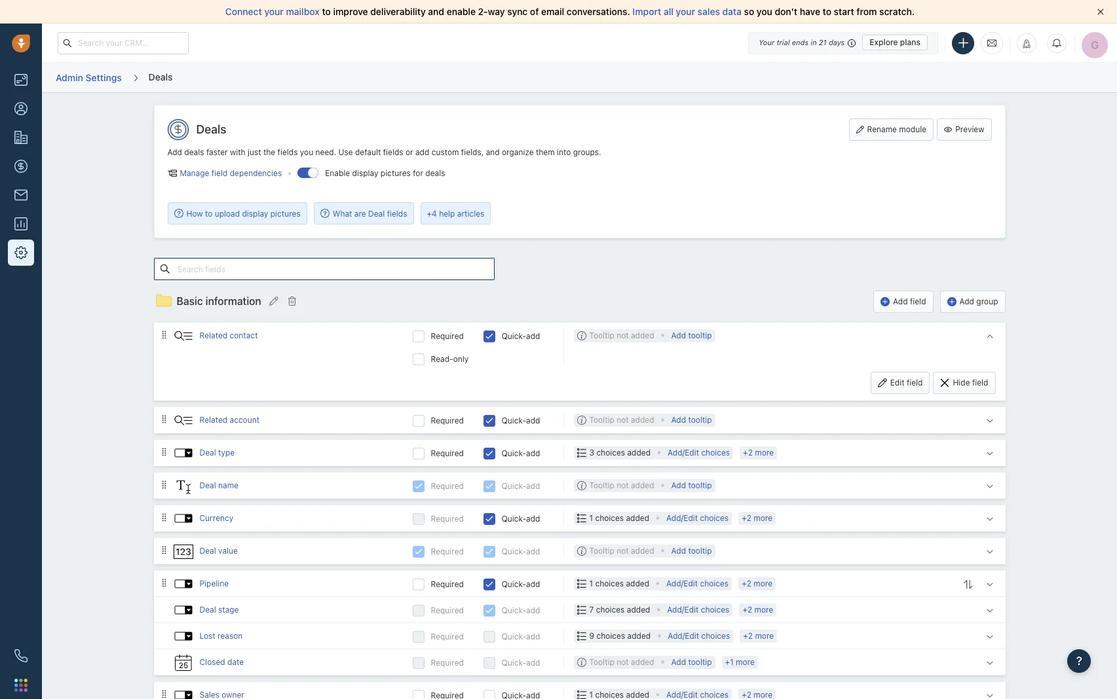 Task type: locate. For each thing, give the bounding box(es) containing it.
field down the faster
[[212, 169, 228, 178]]

conversations.
[[567, 6, 630, 17]]

1 1 from the top
[[589, 514, 593, 523]]

email
[[541, 6, 564, 17]]

5 tooltip not added from the top
[[589, 658, 654, 668]]

0 vertical spatial you
[[757, 6, 773, 17]]

connect your mailbox to improve deliverability and enable 2-way sync of email conversations. import all your sales data so you don't have to start from scratch.
[[225, 6, 915, 17]]

more for date
[[736, 658, 755, 668]]

ui drag handle image left deal type
[[160, 447, 168, 457]]

add field
[[893, 297, 926, 307]]

and left the enable on the left top
[[428, 6, 444, 17]]

0 vertical spatial 1
[[589, 514, 593, 523]]

2 ui drag handle image from the top
[[160, 415, 168, 424]]

1 ui drag handle image from the top
[[160, 447, 168, 457]]

start
[[834, 6, 854, 17]]

display right 'upload'
[[242, 209, 268, 219]]

1 quick-add from the top
[[502, 331, 540, 341]]

add for contact
[[526, 331, 540, 341]]

add/edit choices
[[668, 448, 730, 458], [667, 514, 729, 523], [667, 579, 729, 589], [667, 605, 730, 615], [668, 632, 730, 641]]

days
[[829, 38, 845, 47]]

deals up the faster
[[196, 123, 226, 136]]

tooltip
[[589, 331, 615, 341], [589, 415, 615, 425], [589, 481, 615, 491], [589, 546, 615, 556], [589, 658, 615, 668]]

deal left value
[[200, 546, 216, 556]]

0 horizontal spatial deals
[[149, 71, 173, 82]]

form dropdown image left pipeline link
[[173, 575, 193, 594]]

+2 for stage
[[743, 605, 752, 615]]

admin settings link
[[55, 67, 122, 88]]

1 ui drag handle image from the top
[[160, 330, 168, 340]]

3 not from the top
[[617, 481, 629, 491]]

all
[[664, 6, 674, 17]]

you right so
[[757, 6, 773, 17]]

information
[[206, 295, 261, 307]]

module
[[899, 125, 927, 134]]

ui drag handle image for deal name
[[160, 480, 168, 490]]

more for type
[[755, 448, 774, 458]]

4 ui drag handle image from the top
[[160, 546, 168, 556]]

0 horizontal spatial to
[[205, 209, 213, 219]]

0 vertical spatial 1 choices added
[[589, 514, 650, 523]]

form dropdown image for deal type
[[173, 443, 193, 463]]

related
[[200, 331, 228, 341], [200, 415, 228, 425]]

pictures down dependencies
[[270, 209, 301, 219]]

1 horizontal spatial and
[[486, 147, 500, 157]]

1 1 choices added from the top
[[589, 514, 650, 523]]

4 required from the top
[[431, 482, 464, 491]]

0 horizontal spatial and
[[428, 6, 444, 17]]

2 horizontal spatial to
[[823, 6, 832, 17]]

10 quick- from the top
[[502, 658, 526, 668]]

what are deal fields link
[[320, 208, 407, 219]]

fields,
[[461, 147, 484, 157]]

1 tooltip not added from the top
[[589, 331, 654, 341]]

your left the mailbox
[[264, 6, 284, 17]]

7 required from the top
[[431, 580, 464, 590]]

4 tooltip from the top
[[589, 546, 615, 556]]

phone element
[[8, 644, 34, 670]]

from
[[857, 6, 877, 17]]

quick-add for account
[[502, 416, 540, 426]]

quick- for type
[[502, 449, 526, 459]]

10 quick-add from the top
[[502, 658, 540, 668]]

how
[[186, 209, 203, 219]]

form date_time image
[[173, 653, 193, 673]]

4 add tooltip link from the top
[[671, 545, 712, 558]]

field
[[212, 169, 228, 178], [910, 297, 926, 307], [907, 378, 923, 388], [972, 378, 989, 388]]

groups.
[[573, 147, 601, 157]]

add tooltip link for deal name
[[671, 480, 712, 493]]

6 required from the top
[[431, 547, 464, 557]]

quick-add for type
[[502, 449, 540, 459]]

tooltip not added for deal value
[[589, 546, 654, 556]]

5 required from the top
[[431, 514, 464, 524]]

0 vertical spatial display
[[352, 169, 378, 178]]

default
[[355, 147, 381, 157]]

form dropdown image for deal stage
[[173, 601, 193, 620]]

2 not from the top
[[617, 415, 629, 425]]

more for reason
[[755, 632, 774, 641]]

quick-add
[[502, 331, 540, 341], [502, 416, 540, 426], [502, 449, 540, 459], [502, 482, 540, 491], [502, 514, 540, 524], [502, 547, 540, 557], [502, 580, 540, 590], [502, 606, 540, 616], [502, 632, 540, 642], [502, 658, 540, 668]]

+1 more link
[[725, 658, 755, 668]]

2 related from the top
[[200, 415, 228, 425]]

8 quick- from the top
[[502, 606, 526, 616]]

add for stage
[[526, 606, 540, 616]]

enable
[[447, 6, 476, 17]]

fields
[[278, 147, 298, 157], [383, 147, 403, 157], [387, 209, 407, 219]]

2 form dropdown image from the top
[[173, 601, 193, 620]]

1 not from the top
[[617, 331, 629, 341]]

more
[[755, 448, 774, 458], [754, 514, 773, 523], [754, 579, 773, 589], [755, 605, 774, 615], [755, 632, 774, 641], [736, 658, 755, 668]]

choices
[[597, 448, 625, 458], [701, 448, 730, 458], [595, 514, 624, 523], [700, 514, 729, 523], [595, 579, 624, 589], [700, 579, 729, 589], [596, 605, 625, 615], [701, 605, 730, 615], [597, 632, 625, 641], [702, 632, 730, 641]]

added for date
[[631, 658, 654, 668]]

deal left name at the bottom of the page
[[200, 481, 216, 491]]

1 required from the top
[[431, 331, 464, 341]]

to right the mailbox
[[322, 6, 331, 17]]

3 add tooltip from the top
[[671, 481, 712, 491]]

3 choices added
[[589, 448, 651, 458]]

form dropdown image for pipeline
[[173, 575, 193, 594]]

3 quick-add from the top
[[502, 449, 540, 459]]

add/edit for type
[[668, 448, 699, 458]]

connect your mailbox link
[[225, 6, 322, 17]]

not for closed date
[[617, 658, 629, 668]]

your
[[264, 6, 284, 17], [676, 6, 695, 17]]

3 required from the top
[[431, 449, 464, 459]]

required for name
[[431, 482, 464, 491]]

2 1 choices added from the top
[[589, 579, 650, 589]]

deliverability
[[370, 6, 426, 17]]

0 vertical spatial related
[[200, 331, 228, 341]]

9 quick-add from the top
[[502, 632, 540, 642]]

deal for deal stage
[[200, 605, 216, 615]]

pictures left for
[[381, 169, 411, 178]]

phone image
[[14, 650, 28, 663]]

0 vertical spatial ui drag handle image
[[160, 447, 168, 457]]

in
[[811, 38, 817, 47]]

tooltip for related contact
[[589, 331, 615, 341]]

1 add tooltip from the top
[[671, 331, 712, 341]]

add tooltip for deal value
[[671, 546, 712, 556]]

import
[[633, 6, 661, 17]]

add for value
[[526, 547, 540, 557]]

to left start
[[823, 6, 832, 17]]

form decimal image
[[173, 542, 193, 562]]

related left 'contact'
[[200, 331, 228, 341]]

6 ui drag handle image from the top
[[160, 690, 168, 700]]

manage
[[180, 169, 209, 178]]

1 choices added
[[589, 514, 650, 523], [589, 579, 650, 589]]

1 vertical spatial 1
[[589, 579, 593, 589]]

ui drag handle image
[[160, 447, 168, 457], [160, 513, 168, 523]]

fields left '+4'
[[387, 209, 407, 219]]

10 required from the top
[[431, 658, 464, 668]]

more for stage
[[755, 605, 774, 615]]

deals right for
[[426, 169, 445, 178]]

form dropdown image
[[173, 443, 193, 463], [173, 601, 193, 620], [173, 686, 193, 700]]

form dropdown image down the form date_time image
[[173, 686, 193, 700]]

+2 for reason
[[743, 632, 753, 641]]

how to upload display pictures link
[[174, 208, 301, 219]]

2 required from the top
[[431, 416, 464, 426]]

1 vertical spatial display
[[242, 209, 268, 219]]

0 vertical spatial form dropdown image
[[173, 443, 193, 463]]

add/edit for stage
[[667, 605, 699, 615]]

add/edit choices for stage
[[667, 605, 730, 615]]

1 vertical spatial form dropdown image
[[173, 601, 193, 620]]

field for manage
[[212, 169, 228, 178]]

tooltip for name
[[688, 481, 712, 491]]

1 vertical spatial you
[[300, 147, 313, 157]]

ends
[[792, 38, 809, 47]]

and
[[428, 6, 444, 17], [486, 147, 500, 157]]

+1
[[725, 658, 734, 668]]

ui drag handle image
[[160, 330, 168, 340], [160, 415, 168, 424], [160, 480, 168, 490], [160, 546, 168, 556], [160, 578, 168, 588], [160, 690, 168, 700]]

tooltip not added for related contact
[[589, 331, 654, 341]]

1 horizontal spatial your
[[676, 6, 695, 17]]

form dropdown image
[[173, 509, 193, 529], [173, 575, 193, 594], [173, 627, 193, 647]]

5 tooltip from the top
[[688, 658, 712, 668]]

use
[[339, 147, 353, 157]]

1 vertical spatial related
[[200, 415, 228, 425]]

added for account
[[631, 415, 654, 425]]

+2 more for reason
[[743, 632, 774, 641]]

deal left stage at the left of page
[[200, 605, 216, 615]]

field for edit
[[907, 378, 923, 388]]

form dropdown image down form text image
[[173, 509, 193, 529]]

0 vertical spatial form dropdown image
[[173, 509, 193, 529]]

1 vertical spatial ui drag handle image
[[160, 513, 168, 523]]

4 not from the top
[[617, 546, 629, 556]]

+4
[[427, 209, 437, 219]]

so
[[744, 6, 754, 17]]

4 quick- from the top
[[502, 482, 526, 491]]

to
[[322, 6, 331, 17], [823, 6, 832, 17], [205, 209, 213, 219]]

1 vertical spatial and
[[486, 147, 500, 157]]

4 tooltip not added from the top
[[589, 546, 654, 556]]

3 ui drag handle image from the top
[[160, 480, 168, 490]]

stage
[[218, 605, 239, 615]]

field right edit
[[907, 378, 923, 388]]

quick- for name
[[502, 482, 526, 491]]

deals
[[184, 147, 204, 157], [426, 169, 445, 178]]

preview
[[956, 125, 985, 134]]

+4 help articles
[[427, 209, 485, 219]]

custom
[[432, 147, 459, 157]]

2 add tooltip link from the top
[[671, 414, 712, 427]]

tooltip not added for related account
[[589, 415, 654, 425]]

added for type
[[627, 448, 651, 458]]

tooltip for closed date
[[589, 658, 615, 668]]

6 quick-add from the top
[[502, 547, 540, 557]]

add tooltip link
[[671, 329, 712, 343], [671, 414, 712, 427], [671, 480, 712, 493], [671, 545, 712, 558], [671, 656, 712, 670]]

add tooltip for closed date
[[671, 658, 712, 668]]

not
[[617, 331, 629, 341], [617, 415, 629, 425], [617, 481, 629, 491], [617, 546, 629, 556], [617, 658, 629, 668]]

reason
[[218, 632, 243, 641]]

added for reason
[[628, 632, 651, 641]]

form dropdown image left 'deal stage' link
[[173, 601, 193, 620]]

2-
[[478, 6, 488, 17]]

1 form dropdown image from the top
[[173, 443, 193, 463]]

deal for deal value
[[200, 546, 216, 556]]

2 add tooltip from the top
[[671, 415, 712, 425]]

5 not from the top
[[617, 658, 629, 668]]

rename
[[867, 125, 897, 134]]

quick-add for contact
[[502, 331, 540, 341]]

field left the add group button
[[910, 297, 926, 307]]

deal right are
[[368, 209, 385, 219]]

0 vertical spatial deals
[[184, 147, 204, 157]]

2 vertical spatial form dropdown image
[[173, 627, 193, 647]]

2 quick- from the top
[[502, 416, 526, 426]]

1 vertical spatial 1 choices added
[[589, 579, 650, 589]]

2 ui drag handle image from the top
[[160, 513, 168, 523]]

6 quick- from the top
[[502, 547, 526, 557]]

+1 more
[[725, 658, 755, 668]]

tooltip not added for deal name
[[589, 481, 654, 491]]

3 tooltip not added from the top
[[589, 481, 654, 491]]

2 form dropdown image from the top
[[173, 575, 193, 594]]

lost
[[200, 632, 215, 641]]

sync
[[507, 6, 528, 17]]

3 quick- from the top
[[502, 449, 526, 459]]

5 add tooltip link from the top
[[671, 656, 712, 670]]

related for related account
[[200, 415, 228, 425]]

deal for deal type
[[200, 448, 216, 458]]

added for name
[[631, 481, 654, 491]]

form auto_complete image
[[173, 411, 193, 430]]

form dropdown image down form auto_complete icon
[[173, 443, 193, 463]]

quick-add for stage
[[502, 606, 540, 616]]

8 required from the top
[[431, 606, 464, 616]]

basic
[[177, 295, 203, 307]]

edit field button
[[871, 372, 930, 394]]

8 quick-add from the top
[[502, 606, 540, 616]]

related right form auto_complete icon
[[200, 415, 228, 425]]

0 horizontal spatial your
[[264, 6, 284, 17]]

9 quick- from the top
[[502, 632, 526, 642]]

2 tooltip from the top
[[589, 415, 615, 425]]

add tooltip link for deal value
[[671, 545, 712, 558]]

3 form dropdown image from the top
[[173, 627, 193, 647]]

add tooltip link for related account
[[671, 414, 712, 427]]

2 quick-add from the top
[[502, 416, 540, 426]]

1 quick- from the top
[[502, 331, 526, 341]]

1 form dropdown image from the top
[[173, 509, 193, 529]]

sales
[[698, 6, 720, 17]]

to right how
[[205, 209, 213, 219]]

2 tooltip not added from the top
[[589, 415, 654, 425]]

import all your sales data link
[[633, 6, 744, 17]]

added for stage
[[627, 605, 650, 615]]

2 1 from the top
[[589, 579, 593, 589]]

+2 more for stage
[[743, 605, 774, 615]]

4 add tooltip from the top
[[671, 546, 712, 556]]

dependencies
[[230, 169, 282, 178]]

quick-
[[502, 331, 526, 341], [502, 416, 526, 426], [502, 449, 526, 459], [502, 482, 526, 491], [502, 514, 526, 524], [502, 547, 526, 557], [502, 580, 526, 590], [502, 606, 526, 616], [502, 632, 526, 642], [502, 658, 526, 668]]

you left need.
[[300, 147, 313, 157]]

4 quick-add from the top
[[502, 482, 540, 491]]

1 horizontal spatial to
[[322, 6, 331, 17]]

1 horizontal spatial deals
[[426, 169, 445, 178]]

3 form dropdown image from the top
[[173, 686, 193, 700]]

1 related from the top
[[200, 331, 228, 341]]

admin settings
[[56, 72, 122, 83]]

Search your CRM... text field
[[58, 32, 189, 54]]

quick- for date
[[502, 658, 526, 668]]

faster
[[206, 147, 228, 157]]

1 vertical spatial deals
[[426, 169, 445, 178]]

9 required from the top
[[431, 632, 464, 642]]

0 horizontal spatial display
[[242, 209, 268, 219]]

display down the default
[[352, 169, 378, 178]]

5 add tooltip from the top
[[671, 658, 712, 668]]

ui drag handle image for pipeline
[[160, 578, 168, 588]]

way
[[488, 6, 505, 17]]

organize
[[502, 147, 534, 157]]

tooltip for deal name
[[589, 481, 615, 491]]

1 horizontal spatial deals
[[196, 123, 226, 136]]

quick-add for reason
[[502, 632, 540, 642]]

3 add tooltip link from the top
[[671, 480, 712, 493]]

1 horizontal spatial you
[[757, 6, 773, 17]]

close image
[[1098, 9, 1104, 15]]

2 tooltip from the top
[[688, 415, 712, 425]]

your right all
[[676, 6, 695, 17]]

form dropdown image left lost
[[173, 627, 193, 647]]

2 your from the left
[[676, 6, 695, 17]]

and right fields,
[[486, 147, 500, 157]]

required for contact
[[431, 331, 464, 341]]

1 choices added for pipeline
[[589, 579, 650, 589]]

1 vertical spatial pictures
[[270, 209, 301, 219]]

edit
[[890, 378, 905, 388]]

currency link
[[200, 514, 233, 523]]

1 add tooltip link from the top
[[671, 329, 712, 343]]

form dropdown image for currency
[[173, 509, 193, 529]]

ui drag handle image for deal type
[[160, 447, 168, 457]]

rename module button
[[849, 119, 934, 141]]

field inside button
[[907, 378, 923, 388]]

edit field
[[890, 378, 923, 388]]

what's new image
[[1022, 39, 1032, 48]]

tooltip not added
[[589, 331, 654, 341], [589, 415, 654, 425], [589, 481, 654, 491], [589, 546, 654, 556], [589, 658, 654, 668]]

5 ui drag handle image from the top
[[160, 578, 168, 588]]

+2 more link for stage
[[743, 605, 774, 615]]

deal left type
[[200, 448, 216, 458]]

lost reason link
[[200, 632, 243, 641]]

4 tooltip from the top
[[688, 546, 712, 556]]

1 vertical spatial form dropdown image
[[173, 575, 193, 594]]

deal value
[[200, 546, 238, 556]]

0 horizontal spatial you
[[300, 147, 313, 157]]

3 tooltip from the top
[[589, 481, 615, 491]]

pictures
[[381, 169, 411, 178], [270, 209, 301, 219]]

1 tooltip from the top
[[688, 331, 712, 341]]

deals down search your crm... text box
[[149, 71, 173, 82]]

add/edit for reason
[[668, 632, 699, 641]]

1 horizontal spatial display
[[352, 169, 378, 178]]

1 choices added for currency
[[589, 514, 650, 523]]

deals up manage
[[184, 147, 204, 157]]

3 tooltip from the top
[[688, 481, 712, 491]]

pipeline
[[200, 579, 229, 589]]

closed date
[[200, 658, 244, 668]]

ui drag handle image left currency link
[[160, 513, 168, 523]]

display
[[352, 169, 378, 178], [242, 209, 268, 219]]

5 tooltip from the top
[[589, 658, 615, 668]]

1 tooltip from the top
[[589, 331, 615, 341]]

1 horizontal spatial pictures
[[381, 169, 411, 178]]

add for name
[[526, 482, 540, 491]]

quick- for contact
[[502, 331, 526, 341]]

required
[[431, 331, 464, 341], [431, 416, 464, 426], [431, 449, 464, 459], [431, 482, 464, 491], [431, 514, 464, 524], [431, 547, 464, 557], [431, 580, 464, 590], [431, 606, 464, 616], [431, 632, 464, 642], [431, 658, 464, 668]]

2 vertical spatial form dropdown image
[[173, 686, 193, 700]]

+4 help articles button
[[420, 203, 491, 225]]

field right "hide"
[[972, 378, 989, 388]]



Task type: describe. For each thing, give the bounding box(es) containing it.
+2 more link for type
[[743, 448, 774, 458]]

5 quick- from the top
[[502, 514, 526, 524]]

field for hide
[[972, 378, 989, 388]]

mailbox
[[286, 6, 320, 17]]

required for reason
[[431, 632, 464, 642]]

+2 more link for reason
[[743, 632, 774, 641]]

send email image
[[988, 37, 997, 48]]

form auto_complete image
[[173, 326, 193, 346]]

closed
[[200, 658, 225, 668]]

add for type
[[526, 449, 540, 459]]

pipeline link
[[200, 579, 229, 589]]

add group
[[960, 297, 998, 307]]

tooltip for deal value
[[589, 546, 615, 556]]

field for add
[[910, 297, 926, 307]]

1 your from the left
[[264, 6, 284, 17]]

basic information
[[177, 295, 261, 307]]

settings
[[86, 72, 122, 83]]

add for account
[[526, 416, 540, 426]]

deal stage link
[[200, 605, 239, 615]]

0 vertical spatial deals
[[149, 71, 173, 82]]

date
[[227, 658, 244, 668]]

don't
[[775, 6, 798, 17]]

into
[[557, 147, 571, 157]]

+2 for type
[[743, 448, 753, 458]]

deal name
[[200, 481, 239, 491]]

1 for pipeline
[[589, 579, 593, 589]]

ui drag handle image for deal value
[[160, 546, 168, 556]]

9
[[589, 632, 594, 641]]

required for date
[[431, 658, 464, 668]]

1 vertical spatial deals
[[196, 123, 226, 136]]

quick- for reason
[[502, 632, 526, 642]]

what are deal fields
[[333, 209, 407, 219]]

Search fields text field
[[154, 258, 494, 281]]

trial
[[777, 38, 790, 47]]

need.
[[316, 147, 336, 157]]

just
[[248, 147, 261, 157]]

deal name link
[[200, 481, 239, 491]]

5 quick-add from the top
[[502, 514, 540, 524]]

value
[[218, 546, 238, 556]]

fields right the
[[278, 147, 298, 157]]

what
[[333, 209, 352, 219]]

add for reason
[[526, 632, 540, 642]]

enable
[[325, 169, 350, 178]]

required for account
[[431, 416, 464, 426]]

ui drag handle image for currency
[[160, 513, 168, 523]]

0 horizontal spatial deals
[[184, 147, 204, 157]]

closed date link
[[200, 658, 244, 668]]

scratch.
[[880, 6, 915, 17]]

manage field dependencies
[[180, 169, 282, 178]]

enable display pictures for deals
[[325, 169, 445, 178]]

the
[[263, 147, 275, 157]]

not for related contact
[[617, 331, 629, 341]]

of
[[530, 6, 539, 17]]

form dropdown image for lost reason
[[173, 627, 193, 647]]

admin
[[56, 72, 83, 83]]

add/edit choices link for stage
[[667, 604, 730, 617]]

manage field dependencies link
[[167, 168, 288, 180]]

0 vertical spatial and
[[428, 6, 444, 17]]

quick-add for date
[[502, 658, 540, 668]]

how to upload display pictures
[[186, 209, 301, 219]]

add/edit choices for type
[[668, 448, 730, 458]]

add/edit choices link for type
[[668, 447, 730, 460]]

add/edit choices link for reason
[[668, 630, 730, 643]]

quick-add for name
[[502, 482, 540, 491]]

fields left or
[[383, 147, 403, 157]]

add tooltip link for related contact
[[671, 329, 712, 343]]

hide
[[953, 378, 970, 388]]

add tooltip link for closed date
[[671, 656, 712, 670]]

articles
[[457, 209, 485, 219]]

improve
[[333, 6, 368, 17]]

deal value link
[[200, 546, 238, 556]]

freshworks switcher image
[[14, 679, 28, 693]]

deal type
[[200, 448, 235, 458]]

quick- for stage
[[502, 606, 526, 616]]

read-only
[[431, 354, 469, 364]]

add for date
[[526, 658, 540, 668]]

lost reason
[[200, 632, 243, 641]]

with
[[230, 147, 246, 157]]

tooltip for date
[[688, 658, 712, 668]]

3
[[589, 448, 594, 458]]

required for value
[[431, 547, 464, 557]]

upload
[[215, 209, 240, 219]]

form text image
[[173, 478, 193, 497]]

7
[[589, 605, 594, 615]]

related contact link
[[200, 331, 258, 341]]

tooltip for account
[[688, 415, 712, 425]]

tooltip not added for closed date
[[589, 658, 654, 668]]

hide field
[[953, 378, 989, 388]]

added for value
[[631, 546, 654, 556]]

tooltip for related account
[[589, 415, 615, 425]]

deal for deal name
[[200, 481, 216, 491]]

ui drag handle image for related contact
[[160, 330, 168, 340]]

for
[[413, 169, 423, 178]]

your trial ends in 21 days
[[759, 38, 845, 47]]

7 quick-add from the top
[[502, 580, 540, 590]]

7 quick- from the top
[[502, 580, 526, 590]]

9 choices added
[[589, 632, 651, 641]]

not for deal value
[[617, 546, 629, 556]]

tooltip for contact
[[688, 331, 712, 341]]

add/edit choices for reason
[[668, 632, 730, 641]]

or
[[406, 147, 413, 157]]

added for contact
[[631, 331, 654, 341]]

read-
[[431, 354, 453, 364]]

hide field button
[[934, 372, 996, 394]]

name
[[218, 481, 239, 491]]

deal type link
[[200, 448, 235, 458]]

plans
[[900, 37, 921, 47]]

add tooltip for deal name
[[671, 481, 712, 491]]

are
[[354, 209, 366, 219]]

not for related account
[[617, 415, 629, 425]]

0 horizontal spatial pictures
[[270, 209, 301, 219]]

add tooltip for related account
[[671, 415, 712, 425]]

rename module
[[867, 125, 927, 134]]

quick- for account
[[502, 416, 526, 426]]

required for stage
[[431, 606, 464, 616]]

required for type
[[431, 449, 464, 459]]

1 for currency
[[589, 514, 593, 523]]

account
[[230, 415, 260, 425]]

contact
[[230, 331, 258, 341]]

7 choices added
[[589, 605, 650, 615]]

0 vertical spatial pictures
[[381, 169, 411, 178]]

21
[[819, 38, 827, 47]]

+2 more for type
[[743, 448, 774, 458]]

explore
[[870, 37, 898, 47]]

your
[[759, 38, 775, 47]]

only
[[453, 354, 469, 364]]

data
[[723, 6, 742, 17]]

connect
[[225, 6, 262, 17]]

related for related contact
[[200, 331, 228, 341]]

add group button
[[940, 291, 1006, 313]]

tooltip for value
[[688, 546, 712, 556]]

add tooltip for related contact
[[671, 331, 712, 341]]

currency
[[200, 514, 233, 523]]

not for deal name
[[617, 481, 629, 491]]

help
[[439, 209, 455, 219]]

quick- for value
[[502, 547, 526, 557]]



Task type: vqa. For each thing, say whether or not it's contained in the screenshot.
CRM - Gold plan monthly (sample) for $ 5,600
no



